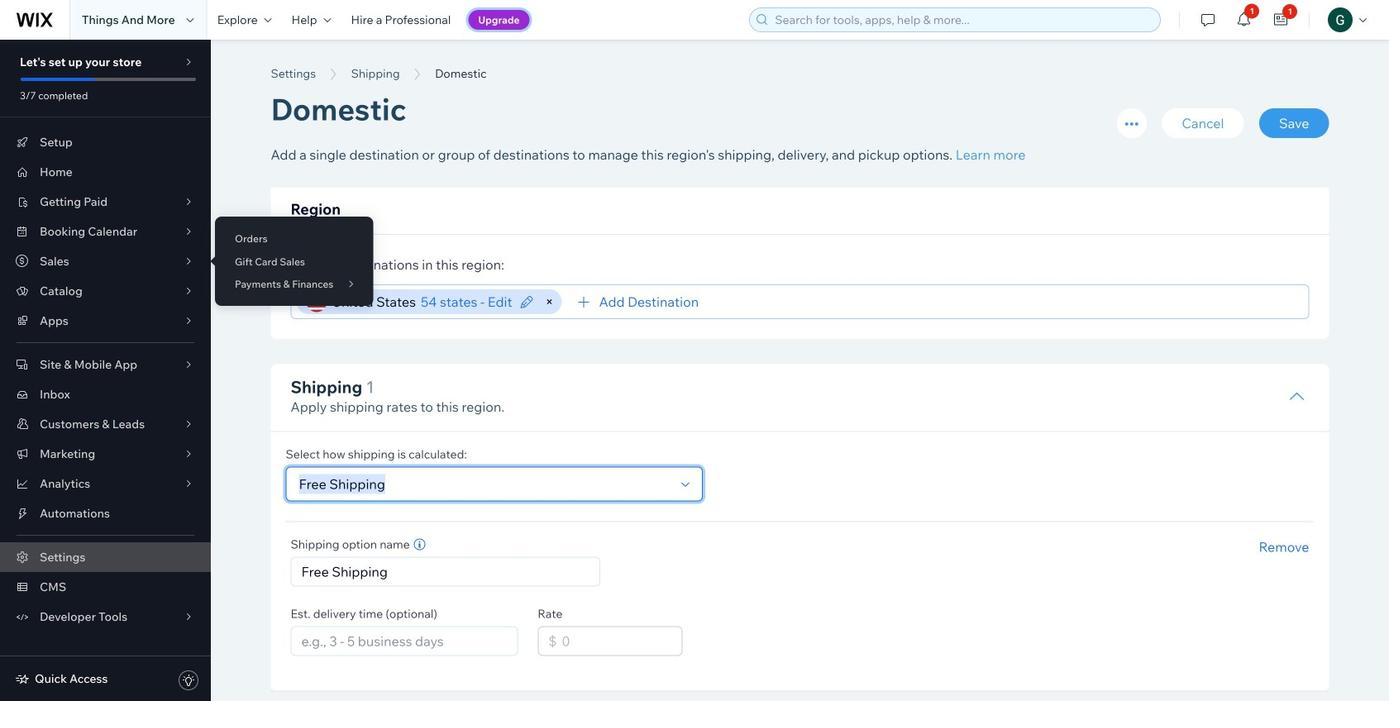 Task type: describe. For each thing, give the bounding box(es) containing it.
Search for tools, apps, help & more... field
[[770, 8, 1155, 31]]



Task type: locate. For each thing, give the bounding box(es) containing it.
sidebar element
[[0, 40, 211, 701]]

0 field
[[557, 627, 677, 655]]

None field
[[704, 285, 1301, 318], [294, 467, 674, 501], [704, 285, 1301, 318], [294, 467, 674, 501]]

arrow up outline image
[[1289, 388, 1305, 405]]

e.g., 3 - 5 business days field
[[296, 627, 512, 655]]

e.g., Standard Shipping field
[[296, 558, 594, 586]]



Task type: vqa. For each thing, say whether or not it's contained in the screenshot.
the Search for tools, apps, help & more... field
yes



